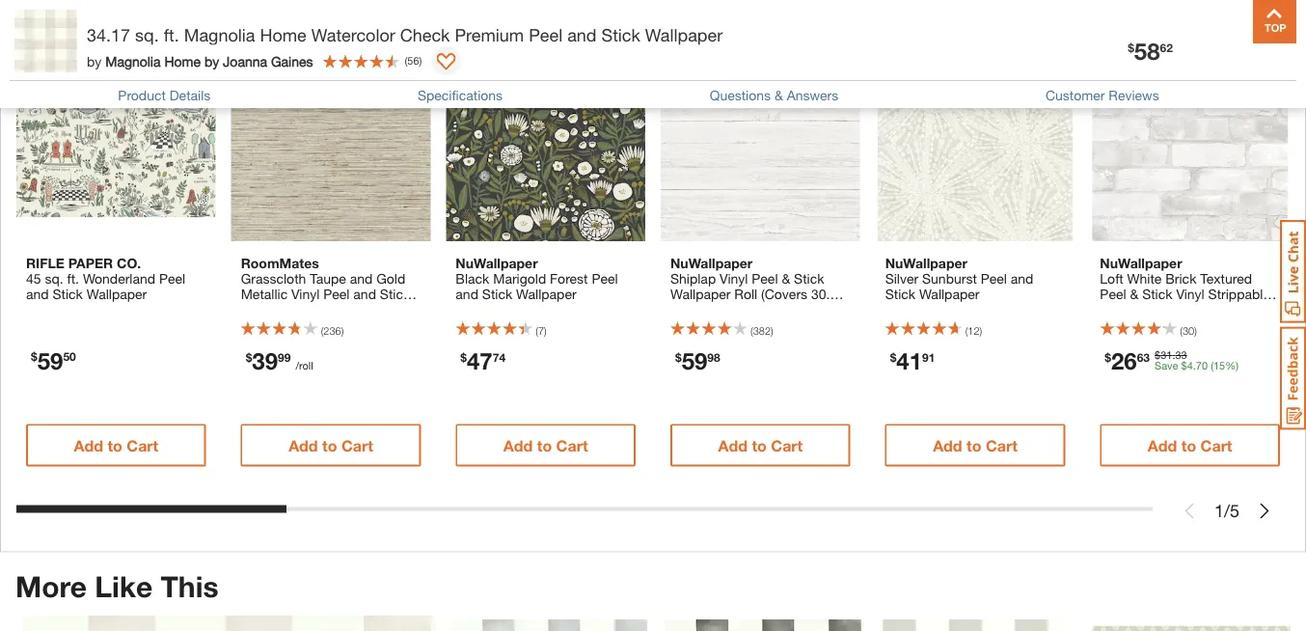 Task type: describe. For each thing, give the bounding box(es) containing it.
to for /roll
[[322, 436, 337, 455]]

1 / 5
[[1215, 500, 1240, 521]]

add for /roll
[[289, 436, 318, 455]]

peel inside nuwallpaper silver sunburst peel and stick wallpaper
[[981, 271, 1008, 287]]

taupe
[[310, 271, 346, 287]]

rifle paper co. 45 sq. ft. wonderland peel and stick wallpaper
[[26, 255, 186, 302]]

nuwallpaper loft white brick textured peel & stick vinyl strippable wallpaper (covers 30.75 sq. ft.)
[[1101, 255, 1271, 333]]

$ for $ 41 91
[[891, 351, 897, 364]]

30.75 inside 'nuwallpaper loft white brick textured peel & stick vinyl strippable wallpaper (covers 30.75 sq. ft.)'
[[1215, 302, 1249, 318]]

( 382 )
[[751, 324, 774, 337]]

74
[[493, 351, 506, 364]]

6 add to cart from the left
[[1148, 436, 1233, 455]]

customer
[[1046, 87, 1106, 103]]

more
[[15, 569, 87, 603]]

paper
[[68, 255, 113, 271]]

premium
[[455, 24, 524, 45]]

reviews
[[1109, 87, 1160, 103]]

$ for $ 58 62
[[1129, 41, 1135, 55]]

62
[[1161, 41, 1174, 55]]

to for 47
[[537, 436, 552, 455]]

1 horizontal spatial ft.
[[164, 24, 179, 45]]

top button
[[1254, 0, 1297, 43]]

stick inside rifle paper co. 45 sq. ft. wonderland peel and stick wallpaper
[[53, 286, 83, 302]]

watercolor
[[312, 24, 396, 45]]

ft.) inside roommates grasscloth taupe and gold metallic vinyl peel and stick wallpaper roll (covers 28.18 sq. ft.)
[[263, 317, 279, 333]]

cart for /roll
[[342, 436, 373, 455]]

silver sunburst peel and stick wallpaper image
[[876, 42, 1076, 241]]

next slide image
[[1258, 503, 1273, 519]]

peel inside 'nuwallpaper loft white brick textured peel & stick vinyl strippable wallpaper (covers 30.75 sq. ft.)'
[[1101, 286, 1127, 302]]

wallpaper inside nuwallpaper shiplap vinyl peel & stick wallpaper roll (covers 30.75 sq. ft.)
[[671, 286, 731, 302]]

add to cart button for 47
[[456, 424, 636, 467]]

34.17 sq. ft. magnolia home watercolor check premium peel and stick wallpaper
[[87, 24, 723, 45]]

91
[[923, 351, 936, 364]]

/
[[1225, 500, 1231, 521]]

$ 47 74
[[461, 347, 506, 375]]

wallpaper inside roommates grasscloth taupe and gold metallic vinyl peel and stick wallpaper roll (covers 28.18 sq. ft.)
[[241, 302, 301, 318]]

cart for 41
[[986, 436, 1018, 455]]

39
[[252, 347, 278, 375]]

textured
[[1201, 271, 1253, 287]]

) left 'display' icon
[[419, 55, 422, 67]]

47
[[467, 347, 493, 375]]

add to cart for /roll
[[289, 436, 373, 455]]

$ 26 63 $ 31 . 33 save $ 4 . 70 ( 15 %)
[[1106, 347, 1239, 375]]

59 for $ 59 50
[[37, 347, 63, 374]]

236
[[324, 324, 341, 337]]

30.75 inside nuwallpaper shiplap vinyl peel & stick wallpaper roll (covers 30.75 sq. ft.)
[[812, 286, 846, 302]]

details
[[170, 87, 211, 103]]

56
[[408, 55, 419, 67]]

nuwallpaper silver sunburst peel and stick wallpaper
[[886, 255, 1034, 302]]

product details
[[118, 87, 211, 103]]

roommates grasscloth taupe and gold metallic vinyl peel and stick wallpaper roll (covers 28.18 sq. ft.)
[[241, 255, 416, 333]]

nuwallpaper inside 'nuwallpaper loft white brick textured peel & stick vinyl strippable wallpaper (covers 30.75 sq. ft.)'
[[1101, 255, 1183, 271]]

0 horizontal spatial magnolia
[[105, 53, 161, 69]]

save
[[1155, 360, 1179, 372]]

sq. inside rifle paper co. 45 sq. ft. wonderland peel and stick wallpaper
[[45, 271, 63, 287]]

feedback link image
[[1281, 326, 1307, 431]]

brick
[[1166, 271, 1197, 287]]

sq. inside 'nuwallpaper loft white brick textured peel & stick vinyl strippable wallpaper (covers 30.75 sq. ft.)'
[[1252, 302, 1271, 318]]

58
[[1135, 37, 1161, 64]]

sunburst
[[923, 271, 978, 287]]

$ 59 98
[[676, 347, 721, 375]]

45
[[26, 271, 41, 287]]

$ 58 62
[[1129, 37, 1174, 64]]

peel inside roommates grasscloth taupe and gold metallic vinyl peel and stick wallpaper roll (covers 28.18 sq. ft.)
[[324, 286, 350, 302]]

joanna
[[223, 53, 267, 69]]

cart for 47
[[557, 436, 588, 455]]

( 7 )
[[536, 324, 547, 337]]

$ for $ 59 98
[[676, 351, 682, 364]]

wallpaper inside 'nuwallpaper loft white brick textured peel & stick vinyl strippable wallpaper (covers 30.75 sq. ft.)'
[[1101, 302, 1161, 318]]

45 sq. ft. wonderland peel and stick wallpaper image
[[16, 42, 216, 241]]

0 vertical spatial magnolia
[[184, 24, 255, 45]]

nuwallpaper shiplap vinyl peel & stick wallpaper roll (covers 30.75 sq. ft.)
[[671, 255, 846, 318]]

( 236 )
[[321, 324, 344, 337]]

loft
[[1101, 271, 1124, 287]]

grasscloth
[[241, 271, 306, 287]]

roll inside nuwallpaper shiplap vinyl peel & stick wallpaper roll (covers 30.75 sq. ft.)
[[735, 286, 758, 302]]

nuwallpaper for 47
[[456, 255, 538, 271]]

99
[[278, 351, 291, 364]]

$ right 63
[[1155, 349, 1161, 361]]

stick inside nuwallpaper shiplap vinyl peel & stick wallpaper roll (covers 30.75 sq. ft.)
[[794, 271, 825, 287]]

add to cart for 41
[[934, 436, 1018, 455]]

marigold
[[493, 271, 547, 287]]

product
[[118, 87, 166, 103]]

ft.) inside 'nuwallpaper loft white brick textured peel & stick vinyl strippable wallpaper (covers 30.75 sq. ft.)'
[[1101, 317, 1116, 333]]

15
[[1214, 360, 1226, 372]]

wallpaper inside nuwallpaper silver sunburst peel and stick wallpaper
[[920, 286, 980, 302]]

7
[[539, 324, 545, 337]]

1 to from the left
[[108, 436, 122, 455]]

( 12 )
[[966, 324, 983, 337]]

vinyl inside roommates grasscloth taupe and gold metallic vinyl peel and stick wallpaper roll (covers 28.18 sq. ft.)
[[292, 286, 320, 302]]

rifle
[[26, 255, 65, 271]]

ft.)
[[695, 302, 714, 318]]

& left answers
[[775, 87, 784, 103]]

28.18
[[382, 302, 416, 318]]

add for 41
[[934, 436, 963, 455]]

by magnolia home by joanna gaines
[[87, 53, 313, 69]]

strippable
[[1209, 286, 1271, 302]]

ft. inside rifle paper co. 45 sq. ft. wonderland peel and stick wallpaper
[[67, 271, 79, 287]]

1
[[1215, 500, 1225, 521]]

( for nuwallpaper loft white brick textured peel & stick vinyl strippable wallpaper (covers 30.75 sq. ft.)
[[1181, 324, 1183, 337]]

add to cart button for /roll
[[241, 424, 421, 467]]

$ 41 91
[[891, 347, 936, 375]]

sq. inside roommates grasscloth taupe and gold metallic vinyl peel and stick wallpaper roll (covers 28.18 sq. ft.)
[[241, 317, 260, 333]]

gold
[[377, 271, 406, 287]]

shiplap vinyl peel & stick wallpaper roll (covers 30.75 sq. ft.) image
[[661, 42, 861, 241]]

stick inside nuwallpaper black marigold forest peel and stick wallpaper
[[482, 286, 513, 302]]

this
[[161, 569, 219, 603]]

wonderland
[[83, 271, 155, 287]]

and inside rifle paper co. 45 sq. ft. wonderland peel and stick wallpaper
[[26, 286, 49, 302]]

1 by from the left
[[87, 53, 102, 69]]

questions
[[710, 87, 771, 103]]

black marigold forest peel and stick wallpaper image
[[446, 42, 646, 241]]

1 add from the left
[[74, 436, 103, 455]]

specifications
[[418, 87, 503, 103]]

26
[[1112, 347, 1138, 375]]

white
[[1128, 271, 1163, 287]]

add for 59
[[719, 436, 748, 455]]

co.
[[117, 255, 141, 271]]



Task type: locate. For each thing, give the bounding box(es) containing it.
vinyl inside 'nuwallpaper loft white brick textured peel & stick vinyl strippable wallpaper (covers 30.75 sq. ft.)'
[[1177, 286, 1205, 302]]

) down nuwallpaper silver sunburst peel and stick wallpaper
[[980, 324, 983, 337]]

ft.) down metallic
[[263, 317, 279, 333]]

home up gaines
[[260, 24, 307, 45]]

0 horizontal spatial (covers
[[332, 302, 378, 318]]

) up the '70'
[[1195, 324, 1198, 337]]

$
[[1129, 41, 1135, 55], [1155, 349, 1161, 361], [31, 350, 37, 364], [246, 351, 252, 364], [461, 351, 467, 364], [676, 351, 682, 364], [891, 351, 897, 364], [1106, 351, 1112, 364], [1182, 360, 1188, 372]]

(covers up 30
[[1165, 302, 1211, 318]]

$ left 98
[[676, 351, 682, 364]]

peel inside rifle paper co. 45 sq. ft. wonderland peel and stick wallpaper
[[159, 271, 186, 287]]

questions & answers
[[710, 87, 839, 103]]

& right loft
[[1131, 286, 1139, 302]]

5 to from the left
[[967, 436, 982, 455]]

1 vertical spatial home
[[164, 53, 201, 69]]

wallpaper down co.
[[87, 286, 147, 302]]

ft. right rifle
[[67, 271, 79, 287]]

$ 59 50
[[31, 347, 76, 374]]

live chat image
[[1281, 220, 1307, 323]]

stick inside roommates grasscloth taupe and gold metallic vinyl peel and stick wallpaper roll (covers 28.18 sq. ft.)
[[380, 286, 410, 302]]

nuwallpaper up ft.)
[[671, 255, 753, 271]]

5 add from the left
[[934, 436, 963, 455]]

add to cart for 59
[[719, 436, 803, 455]]

add for 47
[[504, 436, 533, 455]]

. right 33
[[1194, 360, 1197, 372]]

5 add to cart from the left
[[934, 436, 1018, 455]]

2 add from the left
[[289, 436, 318, 455]]

magnolia
[[184, 24, 255, 45], [105, 53, 161, 69]]

1 horizontal spatial ft.)
[[1101, 317, 1116, 333]]

$ inside $ 58 62
[[1129, 41, 1135, 55]]

( for nuwallpaper black marigold forest peel and stick wallpaper
[[536, 324, 539, 337]]

to
[[108, 436, 122, 455], [322, 436, 337, 455], [537, 436, 552, 455], [752, 436, 767, 455], [967, 436, 982, 455], [1182, 436, 1197, 455]]

more like this
[[15, 569, 219, 603]]

nuwallpaper inside nuwallpaper silver sunburst peel and stick wallpaper
[[886, 255, 968, 271]]

1 vertical spatial ft.
[[67, 271, 79, 287]]

( for nuwallpaper shiplap vinyl peel & stick wallpaper roll (covers 30.75 sq. ft.)
[[751, 324, 754, 337]]

& inside 'nuwallpaper loft white brick textured peel & stick vinyl strippable wallpaper (covers 30.75 sq. ft.)'
[[1131, 286, 1139, 302]]

) down nuwallpaper black marigold forest peel and stick wallpaper
[[545, 324, 547, 337]]

(covers inside nuwallpaper shiplap vinyl peel & stick wallpaper roll (covers 30.75 sq. ft.)
[[762, 286, 808, 302]]

peel inside nuwallpaper black marigold forest peel and stick wallpaper
[[592, 271, 618, 287]]

) for 59
[[771, 324, 774, 337]]

1 horizontal spatial 30.75
[[1215, 302, 1249, 318]]

nuwallpaper inside nuwallpaper black marigold forest peel and stick wallpaper
[[456, 255, 538, 271]]

2 by from the left
[[205, 53, 219, 69]]

59 for $ 59 98
[[682, 347, 708, 375]]

peel
[[529, 24, 563, 45], [159, 271, 186, 287], [592, 271, 618, 287], [752, 271, 778, 287], [981, 271, 1008, 287], [324, 286, 350, 302], [1101, 286, 1127, 302]]

(covers up ( 382 )
[[762, 286, 808, 302]]

home
[[260, 24, 307, 45], [164, 53, 201, 69]]

1 add to cart button from the left
[[26, 424, 206, 467]]

ft.)
[[263, 317, 279, 333], [1101, 317, 1116, 333]]

ft. up by magnolia home by joanna gaines
[[164, 24, 179, 45]]

vinyl up ( 30 )
[[1177, 286, 1205, 302]]

2 nuwallpaper from the left
[[671, 255, 753, 271]]

sq. right 34.17
[[135, 24, 159, 45]]

wallpaper up ( 7 )
[[516, 286, 577, 302]]

shiplap
[[671, 271, 716, 287]]

sq. right '45'
[[45, 271, 63, 287]]

vinyl inside nuwallpaper shiplap vinyl peel & stick wallpaper roll (covers 30.75 sq. ft.)
[[720, 271, 748, 287]]

peel right sunburst
[[981, 271, 1008, 287]]

gaines
[[271, 53, 313, 69]]

0 horizontal spatial home
[[164, 53, 201, 69]]

add down /roll
[[289, 436, 318, 455]]

30
[[1183, 324, 1195, 337]]

33
[[1176, 349, 1188, 361]]

$ right save
[[1182, 360, 1188, 372]]

4 nuwallpaper from the left
[[1101, 255, 1183, 271]]

70
[[1197, 360, 1209, 372]]

0 horizontal spatial .
[[1173, 349, 1176, 361]]

3 nuwallpaper from the left
[[886, 255, 968, 271]]

peel right forest on the left of the page
[[592, 271, 618, 287]]

and inside nuwallpaper silver sunburst peel and stick wallpaper
[[1011, 271, 1034, 287]]

(covers inside 'nuwallpaper loft white brick textured peel & stick vinyl strippable wallpaper (covers 30.75 sq. ft.)'
[[1165, 302, 1211, 318]]

$ left 63
[[1106, 351, 1112, 364]]

4 add to cart button from the left
[[671, 424, 851, 467]]

1 ft.) from the left
[[263, 317, 279, 333]]

2 ft.) from the left
[[1101, 317, 1116, 333]]

50
[[63, 350, 76, 364]]

2 cart from the left
[[342, 436, 373, 455]]

1 horizontal spatial vinyl
[[720, 271, 748, 287]]

34 sq. ft. checkmate watercolor plaid premium peel and stick wallpaper image
[[451, 620, 650, 631]]

3 add to cart from the left
[[504, 436, 588, 455]]

customer reviews
[[1046, 87, 1160, 103]]

1 horizontal spatial by
[[205, 53, 219, 69]]

$ inside '$ 59 50'
[[31, 350, 37, 364]]

. left 4
[[1173, 349, 1176, 361]]

( 30 )
[[1181, 324, 1198, 337]]

0 horizontal spatial ft.
[[67, 271, 79, 287]]

product image image
[[14, 10, 77, 72]]

sq.
[[671, 302, 691, 318]]

add
[[74, 436, 103, 455], [289, 436, 318, 455], [504, 436, 533, 455], [719, 436, 748, 455], [934, 436, 963, 455], [1148, 436, 1178, 455]]

and
[[568, 24, 597, 45], [350, 271, 373, 287], [1011, 271, 1034, 287], [26, 286, 49, 302], [354, 286, 376, 302], [456, 286, 479, 302]]

4 add from the left
[[719, 436, 748, 455]]

/roll
[[296, 360, 313, 372]]

add to cart button for 41
[[886, 424, 1066, 467]]

vinyl right shiplap
[[720, 271, 748, 287]]

home up details
[[164, 53, 201, 69]]

31
[[1161, 349, 1173, 361]]

forest
[[550, 271, 588, 287]]

add to cart for 47
[[504, 436, 588, 455]]

(covers inside roommates grasscloth taupe and gold metallic vinyl peel and stick wallpaper roll (covers 28.18 sq. ft.)
[[332, 302, 378, 318]]

stick
[[602, 24, 641, 45], [794, 271, 825, 287], [53, 286, 83, 302], [380, 286, 410, 302], [482, 286, 513, 302], [886, 286, 916, 302], [1143, 286, 1173, 302]]

nuwallpaper up ( 30 )
[[1101, 255, 1183, 271]]

& right shiplap
[[782, 271, 791, 287]]

56 sq. ft. painted herringbone wallpaper image
[[879, 620, 1078, 631]]

loft white brick textured peel & stick vinyl strippable wallpaper (covers 30.75 sq. ft.) image
[[1091, 42, 1291, 241]]

) for 41
[[980, 324, 983, 337]]

by down 34.17
[[87, 53, 102, 69]]

$ left 62
[[1129, 41, 1135, 55]]

wallpaper
[[646, 24, 723, 45], [87, 286, 147, 302], [516, 286, 577, 302], [671, 286, 731, 302], [920, 286, 980, 302], [241, 302, 301, 318], [1101, 302, 1161, 318]]

ft.) up 26 at bottom
[[1101, 317, 1116, 333]]

roommates
[[241, 255, 319, 271]]

wallpaper inside nuwallpaper black marigold forest peel and stick wallpaper
[[516, 286, 577, 302]]

customer reviews button
[[1046, 87, 1160, 103], [1046, 87, 1160, 103]]

add down 74
[[504, 436, 533, 455]]

stick inside nuwallpaper silver sunburst peel and stick wallpaper
[[886, 286, 916, 302]]

wallpaper up ( 12 )
[[920, 286, 980, 302]]

stick inside 'nuwallpaper loft white brick textured peel & stick vinyl strippable wallpaper (covers 30.75 sq. ft.)'
[[1143, 286, 1173, 302]]

nuwallpaper inside nuwallpaper shiplap vinyl peel & stick wallpaper roll (covers 30.75 sq. ft.)
[[671, 255, 753, 271]]

add down save
[[1148, 436, 1178, 455]]

3 to from the left
[[537, 436, 552, 455]]

roll inside roommates grasscloth taupe and gold metallic vinyl peel and stick wallpaper roll (covers 28.18 sq. ft.)
[[305, 302, 328, 318]]

peel right premium
[[529, 24, 563, 45]]

vinyl down roommates
[[292, 286, 320, 302]]

98
[[708, 351, 721, 364]]

2 add to cart button from the left
[[241, 424, 421, 467]]

vinyl
[[720, 271, 748, 287], [292, 286, 320, 302], [1177, 286, 1205, 302]]

$ left 99
[[246, 351, 252, 364]]

add down the 50
[[74, 436, 103, 455]]

34.17 sq. ft. magnolia home watercolor check premium peel and stick wallpaper image
[[665, 620, 864, 631]]

2 horizontal spatial (covers
[[1165, 302, 1211, 318]]

30.75 down 'textured'
[[1215, 302, 1249, 318]]

cart for 59
[[772, 436, 803, 455]]

add to cart button for 59
[[671, 424, 851, 467]]

5
[[1231, 500, 1240, 521]]

wallpaper inside rifle paper co. 45 sq. ft. wonderland peel and stick wallpaper
[[87, 286, 147, 302]]

1 horizontal spatial 59
[[682, 347, 708, 375]]

wallpaper down white on the right of page
[[1101, 302, 1161, 318]]

( for roommates grasscloth taupe and gold metallic vinyl peel and stick wallpaper roll (covers 28.18 sq. ft.)
[[321, 324, 324, 337]]

peel right co.
[[159, 271, 186, 287]]

& inside nuwallpaper shiplap vinyl peel & stick wallpaper roll (covers 30.75 sq. ft.)
[[782, 271, 791, 287]]

34.17
[[87, 24, 130, 45]]

4 add to cart from the left
[[719, 436, 803, 455]]

ft.
[[164, 24, 179, 45], [67, 271, 79, 287]]

magnolia up product
[[105, 53, 161, 69]]

30.75 left silver on the top right of page
[[812, 286, 846, 302]]

1 vertical spatial magnolia
[[105, 53, 161, 69]]

sq.
[[135, 24, 159, 45], [45, 271, 63, 287], [1252, 302, 1271, 318], [241, 317, 260, 333]]

5 cart from the left
[[986, 436, 1018, 455]]

$ left the 50
[[31, 350, 37, 364]]

6 cart from the left
[[1201, 436, 1233, 455]]

1 cart from the left
[[127, 436, 158, 455]]

to for 59
[[752, 436, 767, 455]]

5 add to cart button from the left
[[886, 424, 1066, 467]]

1 horizontal spatial (covers
[[762, 286, 808, 302]]

peel left white on the right of page
[[1101, 286, 1127, 302]]

2 to from the left
[[322, 436, 337, 455]]

display image
[[437, 53, 456, 72]]

add down 98
[[719, 436, 748, 455]]

6 add to cart button from the left
[[1101, 424, 1281, 467]]

59
[[37, 347, 63, 374], [682, 347, 708, 375]]

0 horizontal spatial by
[[87, 53, 102, 69]]

%)
[[1226, 360, 1239, 372]]

grasscloth taupe and gold metallic vinyl peel and stick wallpaper roll (covers 28.18 sq. ft.) image
[[231, 42, 431, 241]]

add to cart button
[[26, 424, 206, 467], [241, 424, 421, 467], [456, 424, 636, 467], [671, 424, 851, 467], [886, 424, 1066, 467], [1101, 424, 1281, 467]]

silver
[[886, 271, 919, 287]]

$ for $ 47 74
[[461, 351, 467, 364]]

nuwallpaper black marigold forest peel and stick wallpaper
[[456, 255, 618, 302]]

wallpaper up 98
[[671, 286, 731, 302]]

nuwallpaper for 59
[[671, 255, 753, 271]]

41
[[897, 347, 923, 375]]

sq. down metallic
[[241, 317, 260, 333]]

black
[[456, 271, 490, 287]]

0 horizontal spatial ft.)
[[263, 317, 279, 333]]

1 horizontal spatial home
[[260, 24, 307, 45]]

to for 41
[[967, 436, 982, 455]]

1 add to cart from the left
[[74, 436, 158, 455]]

$ inside $ 47 74
[[461, 351, 467, 364]]

$ 39 99 /roll
[[246, 347, 313, 375]]

1 horizontal spatial .
[[1194, 360, 1197, 372]]

product details button
[[118, 87, 211, 103], [118, 87, 211, 103]]

) for 47
[[545, 324, 547, 337]]

6 to from the left
[[1182, 436, 1197, 455]]

382
[[754, 324, 771, 337]]

specifications button
[[418, 87, 503, 103], [418, 87, 503, 103]]

metallic
[[241, 286, 288, 302]]

1 nuwallpaper from the left
[[456, 255, 538, 271]]

main product image image
[[23, 616, 436, 631]]

0 horizontal spatial 30.75
[[812, 286, 846, 302]]

.
[[1173, 349, 1176, 361], [1194, 360, 1197, 372]]

2 add to cart from the left
[[289, 436, 373, 455]]

$ inside $ 39 99 /roll
[[246, 351, 252, 364]]

12
[[968, 324, 980, 337]]

magnolia up by magnolia home by joanna gaines
[[184, 24, 255, 45]]

4
[[1188, 360, 1194, 372]]

peel inside nuwallpaper shiplap vinyl peel & stick wallpaper roll (covers 30.75 sq. ft.)
[[752, 271, 778, 287]]

0 horizontal spatial roll
[[305, 302, 328, 318]]

0 vertical spatial ft.
[[164, 24, 179, 45]]

) for /roll
[[341, 324, 344, 337]]

like
[[95, 569, 153, 603]]

0 horizontal spatial vinyl
[[292, 286, 320, 302]]

peel up ( 236 )
[[324, 286, 350, 302]]

$ inside $ 59 98
[[676, 351, 682, 364]]

nuwallpaper up ( 12 )
[[886, 255, 968, 271]]

questions & answers button
[[710, 87, 839, 103], [710, 87, 839, 103]]

sq. down 'textured'
[[1252, 302, 1271, 318]]

4 to from the left
[[752, 436, 767, 455]]

3 add to cart button from the left
[[456, 424, 636, 467]]

4 cart from the left
[[772, 436, 803, 455]]

60.75 sq. ft. leaf pendant wallpaper image
[[1093, 620, 1292, 631]]

$ for $ 26 63 $ 31 . 33 save $ 4 . 70 ( 15 %)
[[1106, 351, 1112, 364]]

$ for $ 59 50
[[31, 350, 37, 364]]

1 horizontal spatial magnolia
[[184, 24, 255, 45]]

nuwallpaper
[[456, 255, 538, 271], [671, 255, 753, 271], [886, 255, 968, 271], [1101, 255, 1183, 271]]

3 cart from the left
[[557, 436, 588, 455]]

roll up ( 382 )
[[735, 286, 758, 302]]

) down nuwallpaper shiplap vinyl peel & stick wallpaper roll (covers 30.75 sq. ft.)
[[771, 324, 774, 337]]

wallpaper up the questions
[[646, 24, 723, 45]]

59 down '45'
[[37, 347, 63, 374]]

$ for $ 39 99 /roll
[[246, 351, 252, 364]]

by left joanna
[[205, 53, 219, 69]]

1 horizontal spatial roll
[[735, 286, 758, 302]]

6 add from the left
[[1148, 436, 1178, 455]]

3 add from the left
[[504, 436, 533, 455]]

0 horizontal spatial 59
[[37, 347, 63, 374]]

) down taupe at the top left of page
[[341, 324, 344, 337]]

2 horizontal spatial vinyl
[[1177, 286, 1205, 302]]

(covers up ( 236 )
[[332, 302, 378, 318]]

peel up ( 382 )
[[752, 271, 778, 287]]

this is the first slide image
[[1182, 503, 1198, 519]]

&
[[775, 87, 784, 103], [782, 271, 791, 287], [1131, 286, 1139, 302]]

check
[[400, 24, 450, 45]]

roll up 236
[[305, 302, 328, 318]]

$ inside $ 41 91
[[891, 351, 897, 364]]

$ left 74
[[461, 351, 467, 364]]

and inside nuwallpaper black marigold forest peel and stick wallpaper
[[456, 286, 479, 302]]

answers
[[787, 87, 839, 103]]

nuwallpaper left forest on the left of the page
[[456, 255, 538, 271]]

( 56 )
[[405, 55, 422, 67]]

( inside $ 26 63 $ 31 . 33 save $ 4 . 70 ( 15 %)
[[1212, 360, 1214, 372]]

63
[[1138, 351, 1151, 364]]

(
[[405, 55, 408, 67], [321, 324, 324, 337], [536, 324, 539, 337], [751, 324, 754, 337], [966, 324, 968, 337], [1181, 324, 1183, 337], [1212, 360, 1214, 372]]

nuwallpaper for 41
[[886, 255, 968, 271]]

( for nuwallpaper silver sunburst peel and stick wallpaper
[[966, 324, 968, 337]]

$ left 91
[[891, 351, 897, 364]]

59 down ft.)
[[682, 347, 708, 375]]

wallpaper down grasscloth
[[241, 302, 301, 318]]

add down 91
[[934, 436, 963, 455]]

0 vertical spatial home
[[260, 24, 307, 45]]



Task type: vqa. For each thing, say whether or not it's contained in the screenshot.
'Before and After Long Quote Banner - Image'
no



